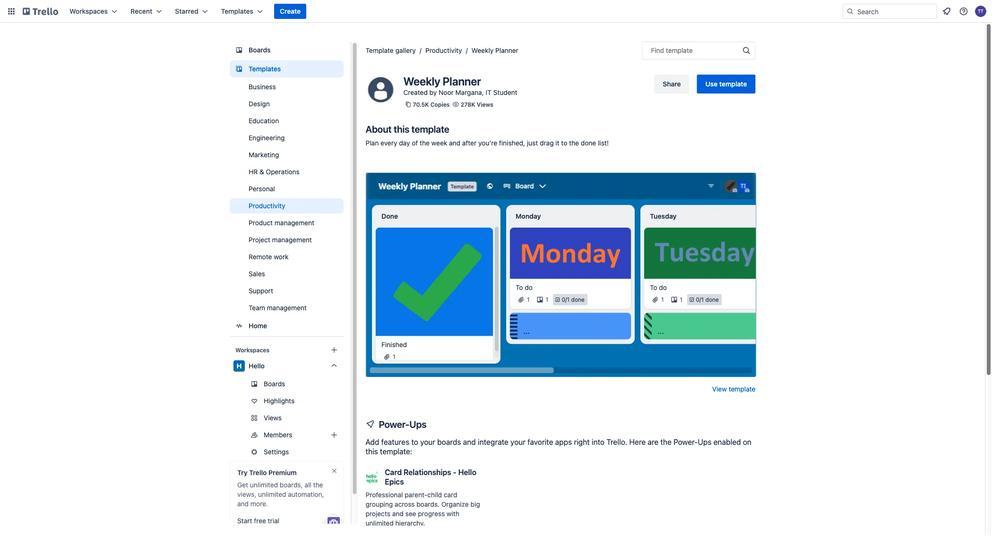 Task type: locate. For each thing, give the bounding box(es) containing it.
weekly inside weekly planner created by noor margana, it student
[[403, 75, 440, 88]]

template
[[366, 47, 394, 54]]

0 vertical spatial productivity
[[425, 47, 462, 54]]

1 horizontal spatial to
[[561, 139, 567, 147]]

1 vertical spatial hello
[[458, 468, 476, 477]]

2 boards link from the top
[[230, 377, 343, 392]]

planner inside weekly planner created by noor margana, it student
[[443, 75, 481, 88]]

1 vertical spatial workspaces
[[235, 347, 269, 354]]

support
[[248, 287, 273, 295]]

student
[[493, 89, 517, 96]]

ups left enabled
[[698, 438, 712, 447]]

to inside add features to your boards and integrate your favorite apps right into trello. here are the power-ups enabled on this template:
[[411, 438, 418, 447]]

0 vertical spatial workspaces
[[69, 7, 108, 15]]

0 notifications image
[[941, 6, 953, 17]]

0 vertical spatial planner
[[495, 47, 519, 54]]

the right all
[[313, 481, 323, 489]]

and inside about this template plan every day of the week and after you're finished, just drag it to the done list!
[[449, 139, 460, 147]]

create button
[[274, 4, 306, 19]]

by
[[430, 89, 437, 96]]

noor margana, it student image
[[366, 75, 396, 105]]

template right use
[[719, 80, 747, 88]]

and down views,
[[237, 500, 248, 508]]

1 vertical spatial templates
[[248, 65, 281, 73]]

0 horizontal spatial planner
[[443, 75, 481, 88]]

boards link for home
[[230, 42, 343, 59]]

product
[[248, 219, 273, 227]]

templates up business
[[248, 65, 281, 73]]

1 vertical spatial management
[[272, 236, 312, 244]]

your left boards
[[420, 438, 435, 447]]

planner for weekly planner created by noor margana, it student
[[443, 75, 481, 88]]

automation,
[[288, 491, 324, 499]]

1 horizontal spatial this
[[394, 123, 409, 134]]

weekly for weekly planner
[[472, 47, 494, 54]]

0 vertical spatial forward image
[[342, 413, 353, 424]]

hello right -
[[458, 468, 476, 477]]

management
[[274, 219, 314, 227], [272, 236, 312, 244], [267, 304, 306, 312]]

forward image for views
[[342, 413, 353, 424]]

productivity link right gallery
[[425, 47, 462, 54]]

views up members on the left bottom of the page
[[264, 414, 282, 422]]

starred
[[175, 7, 198, 15]]

grouping
[[366, 501, 393, 509]]

team management link
[[230, 301, 343, 316]]

0 vertical spatial templates
[[221, 7, 253, 15]]

project management
[[248, 236, 312, 244]]

remote
[[248, 253, 272, 261]]

weekly for weekly planner created by noor margana, it student
[[403, 75, 440, 88]]

try trello premium get unlimited boards, all the views, unlimited automation, and more.
[[237, 469, 324, 508]]

templates up board image on the top left of the page
[[221, 7, 253, 15]]

templates inside templates link
[[248, 65, 281, 73]]

0 vertical spatial boards
[[248, 46, 270, 54]]

hello right h
[[248, 362, 264, 370]]

1 vertical spatial planner
[[443, 75, 481, 88]]

1 vertical spatial ups
[[698, 438, 712, 447]]

management for project management
[[272, 236, 312, 244]]

h
[[236, 362, 242, 370]]

template inside field
[[666, 47, 693, 54]]

3 forward image from the top
[[342, 447, 353, 458]]

templates
[[221, 7, 253, 15], [248, 65, 281, 73]]

template for find template
[[666, 47, 693, 54]]

board image
[[233, 44, 245, 56]]

forward image inside members link
[[342, 430, 353, 441]]

project
[[248, 236, 270, 244]]

0 vertical spatial ups
[[409, 419, 427, 430]]

1 horizontal spatial planner
[[495, 47, 519, 54]]

management up the project management link
[[274, 219, 314, 227]]

Search field
[[854, 4, 937, 18]]

1 horizontal spatial ups
[[698, 438, 712, 447]]

about
[[366, 123, 392, 134]]

unlimited down 'trello'
[[250, 481, 278, 489]]

to right it
[[561, 139, 567, 147]]

boards right board image on the top left of the page
[[248, 46, 270, 54]]

start free trial button
[[237, 517, 279, 526]]

this inside add features to your boards and integrate your favorite apps right into trello. here are the power-ups enabled on this template:
[[366, 447, 378, 456]]

product management link
[[230, 216, 343, 231]]

0 vertical spatial weekly
[[472, 47, 494, 54]]

0 vertical spatial productivity link
[[425, 47, 462, 54]]

epics
[[385, 478, 404, 487]]

template inside button
[[719, 80, 747, 88]]

2 forward image from the top
[[342, 430, 353, 441]]

1 horizontal spatial weekly
[[472, 47, 494, 54]]

forward image
[[342, 413, 353, 424], [342, 430, 353, 441], [342, 447, 353, 458]]

recent
[[130, 7, 152, 15]]

the right are
[[661, 438, 672, 447]]

plan
[[366, 139, 379, 147]]

0 horizontal spatial productivity
[[248, 202, 285, 210]]

1 horizontal spatial productivity
[[425, 47, 462, 54]]

this up day
[[394, 123, 409, 134]]

to inside about this template plan every day of the week and after you're finished, just drag it to the done list!
[[561, 139, 567, 147]]

2 vertical spatial unlimited
[[366, 520, 394, 528]]

highlights link
[[230, 394, 343, 409]]

done
[[581, 139, 596, 147]]

unlimited up more.
[[258, 491, 286, 499]]

0 vertical spatial boards link
[[230, 42, 343, 59]]

unlimited down "projects"
[[366, 520, 394, 528]]

copies
[[431, 101, 450, 108]]

planner up margana,
[[443, 75, 481, 88]]

2 vertical spatial management
[[267, 304, 306, 312]]

boards for home
[[248, 46, 270, 54]]

and down across in the bottom of the page
[[392, 510, 404, 518]]

1 vertical spatial productivity link
[[230, 199, 343, 214]]

day
[[399, 139, 410, 147]]

1 vertical spatial productivity
[[248, 202, 285, 210]]

hr & operations link
[[230, 165, 343, 180]]

1 horizontal spatial workspaces
[[235, 347, 269, 354]]

and right boards
[[463, 438, 476, 447]]

1 vertical spatial boards link
[[230, 377, 343, 392]]

home image
[[233, 321, 245, 332]]

1 boards link from the top
[[230, 42, 343, 59]]

parent-
[[405, 491, 427, 499]]

power- up features
[[379, 419, 409, 430]]

productivity right gallery
[[425, 47, 462, 54]]

template gallery link
[[366, 47, 416, 54]]

boards link
[[230, 42, 343, 59], [230, 377, 343, 392]]

boards up highlights on the bottom left of the page
[[264, 380, 285, 388]]

management for team management
[[267, 304, 306, 312]]

1 horizontal spatial your
[[511, 438, 526, 447]]

forward image inside the views 'link'
[[342, 413, 353, 424]]

professional
[[366, 491, 403, 499]]

add features to your boards and integrate your favorite apps right into trello. here are the power-ups enabled on this template:
[[366, 438, 752, 456]]

management down product management link
[[272, 236, 312, 244]]

start
[[237, 517, 252, 525]]

2 vertical spatial forward image
[[342, 447, 353, 458]]

boards link up highlights "link"
[[230, 377, 343, 392]]

share
[[663, 80, 681, 88]]

your left favorite
[[511, 438, 526, 447]]

gallery
[[395, 47, 416, 54]]

1 vertical spatial power-
[[674, 438, 698, 447]]

0 horizontal spatial power-
[[379, 419, 409, 430]]

weekly up created
[[403, 75, 440, 88]]

template for view template
[[729, 386, 756, 393]]

0 horizontal spatial to
[[411, 438, 418, 447]]

templates link
[[230, 61, 343, 78]]

template right view
[[729, 386, 756, 393]]

template right find
[[666, 47, 693, 54]]

this
[[394, 123, 409, 134], [366, 447, 378, 456]]

engineering link
[[230, 130, 343, 146]]

0 vertical spatial hello
[[248, 362, 264, 370]]

workspaces
[[69, 7, 108, 15], [235, 347, 269, 354]]

0 vertical spatial management
[[274, 219, 314, 227]]

view template
[[712, 386, 756, 393]]

across
[[395, 501, 415, 509]]

1 horizontal spatial power-
[[674, 438, 698, 447]]

0 horizontal spatial views
[[264, 414, 282, 422]]

0 vertical spatial this
[[394, 123, 409, 134]]

business
[[248, 83, 276, 91]]

and left after
[[449, 139, 460, 147]]

-
[[453, 468, 457, 477]]

your
[[420, 438, 435, 447], [511, 438, 526, 447]]

weekly
[[472, 47, 494, 54], [403, 75, 440, 88]]

1 vertical spatial weekly
[[403, 75, 440, 88]]

productivity
[[425, 47, 462, 54], [248, 202, 285, 210]]

unlimited
[[250, 481, 278, 489], [258, 491, 286, 499], [366, 520, 394, 528]]

this down 'add'
[[366, 447, 378, 456]]

ups
[[409, 419, 427, 430], [698, 438, 712, 447]]

weekly down 'primary' element
[[472, 47, 494, 54]]

the
[[420, 139, 430, 147], [569, 139, 579, 147], [661, 438, 672, 447], [313, 481, 323, 489]]

0 vertical spatial power-
[[379, 419, 409, 430]]

power-ups
[[379, 419, 427, 430]]

1 horizontal spatial productivity link
[[425, 47, 462, 54]]

views down it
[[477, 101, 493, 108]]

the right of
[[420, 139, 430, 147]]

management down support link
[[267, 304, 306, 312]]

template
[[666, 47, 693, 54], [719, 80, 747, 88], [412, 123, 449, 134], [729, 386, 756, 393]]

template up week
[[412, 123, 449, 134]]

and inside professional parent-child card grouping across boards. organize big projects and see progress with unlimited hierarchy.
[[392, 510, 404, 518]]

into
[[592, 438, 605, 447]]

0 vertical spatial unlimited
[[250, 481, 278, 489]]

0 vertical spatial to
[[561, 139, 567, 147]]

hr & operations
[[248, 168, 299, 176]]

on
[[743, 438, 752, 447]]

&
[[259, 168, 264, 176]]

power- right are
[[674, 438, 698, 447]]

highlights
[[264, 397, 294, 405]]

1 vertical spatial to
[[411, 438, 418, 447]]

boards link up templates link
[[230, 42, 343, 59]]

card relationships - hello epics
[[385, 468, 476, 487]]

boards
[[248, 46, 270, 54], [264, 380, 285, 388]]

remote work
[[248, 253, 288, 261]]

sales
[[248, 270, 265, 278]]

ups up template: at the bottom of page
[[409, 419, 427, 430]]

product management
[[248, 219, 314, 227]]

70.5k copies
[[413, 101, 450, 108]]

search image
[[847, 8, 854, 15]]

open information menu image
[[959, 7, 969, 16]]

forward image inside settings link
[[342, 447, 353, 458]]

1 vertical spatial boards
[[264, 380, 285, 388]]

boards
[[437, 438, 461, 447]]

and inside add features to your boards and integrate your favorite apps right into trello. here are the power-ups enabled on this template:
[[463, 438, 476, 447]]

productivity down personal
[[248, 202, 285, 210]]

hello inside the card relationships - hello epics
[[458, 468, 476, 477]]

0 horizontal spatial workspaces
[[69, 7, 108, 15]]

to right features
[[411, 438, 418, 447]]

1 horizontal spatial hello
[[458, 468, 476, 477]]

0 horizontal spatial weekly
[[403, 75, 440, 88]]

planner down 'primary' element
[[495, 47, 519, 54]]

1 horizontal spatial views
[[477, 101, 493, 108]]

1 vertical spatial forward image
[[342, 430, 353, 441]]

1 vertical spatial unlimited
[[258, 491, 286, 499]]

find
[[651, 47, 664, 54]]

1 vertical spatial views
[[264, 414, 282, 422]]

1 vertical spatial this
[[366, 447, 378, 456]]

0 horizontal spatial your
[[420, 438, 435, 447]]

1 forward image from the top
[[342, 413, 353, 424]]

0 horizontal spatial this
[[366, 447, 378, 456]]

278k
[[461, 101, 475, 108]]

productivity link up product management link
[[230, 199, 343, 214]]



Task type: describe. For each thing, give the bounding box(es) containing it.
remote work link
[[230, 250, 343, 265]]

margana,
[[455, 89, 484, 96]]

try
[[237, 469, 247, 477]]

recent button
[[125, 4, 167, 19]]

integrate
[[478, 438, 509, 447]]

add image
[[328, 430, 340, 441]]

the left done
[[569, 139, 579, 147]]

progress
[[418, 510, 445, 518]]

more.
[[250, 500, 268, 508]]

education link
[[230, 113, 343, 129]]

and inside "try trello premium get unlimited boards, all the views, unlimited automation, and more."
[[237, 500, 248, 508]]

enabled
[[714, 438, 741, 447]]

unlimited inside professional parent-child card grouping across boards. organize big projects and see progress with unlimited hierarchy.
[[366, 520, 394, 528]]

here
[[629, 438, 646, 447]]

share button
[[654, 75, 690, 94]]

back to home image
[[23, 4, 58, 19]]

use template
[[706, 80, 747, 88]]

the inside add features to your boards and integrate your favorite apps right into trello. here are the power-ups enabled on this template:
[[661, 438, 672, 447]]

sales link
[[230, 267, 343, 282]]

planner for weekly planner
[[495, 47, 519, 54]]

ups inside add features to your boards and integrate your favorite apps right into trello. here are the power-ups enabled on this template:
[[698, 438, 712, 447]]

weekly planner created by noor margana, it student
[[403, 75, 517, 96]]

every
[[381, 139, 397, 147]]

organize
[[441, 501, 469, 509]]

views link
[[230, 411, 353, 426]]

1 your from the left
[[420, 438, 435, 447]]

add
[[366, 438, 379, 447]]

design
[[248, 100, 270, 108]]

2 your from the left
[[511, 438, 526, 447]]

team
[[248, 304, 265, 312]]

trial
[[268, 517, 279, 525]]

use template button
[[697, 75, 756, 94]]

templates button
[[215, 4, 269, 19]]

power- inside add features to your boards and integrate your favorite apps right into trello. here are the power-ups enabled on this template:
[[674, 438, 698, 447]]

create a workspace image
[[328, 345, 340, 356]]

weekly planner link
[[472, 47, 519, 54]]

boards for views
[[264, 380, 285, 388]]

start free trial
[[237, 517, 279, 525]]

0 horizontal spatial productivity link
[[230, 199, 343, 214]]

project management link
[[230, 233, 343, 248]]

views inside 'link'
[[264, 414, 282, 422]]

big
[[471, 501, 480, 509]]

terry turtle (terryturtle) image
[[975, 6, 987, 17]]

workspaces button
[[64, 4, 123, 19]]

created
[[403, 89, 428, 96]]

0 horizontal spatial ups
[[409, 419, 427, 430]]

free
[[254, 517, 266, 525]]

trello
[[249, 469, 267, 477]]

weekly planner
[[472, 47, 519, 54]]

trello.
[[607, 438, 627, 447]]

team management
[[248, 304, 306, 312]]

view template link
[[712, 385, 756, 394]]

view
[[712, 386, 727, 393]]

education
[[248, 117, 279, 125]]

create
[[280, 7, 301, 15]]

hr
[[248, 168, 258, 176]]

0 vertical spatial views
[[477, 101, 493, 108]]

Find template field
[[642, 42, 756, 60]]

with
[[447, 510, 459, 518]]

278k views
[[461, 101, 493, 108]]

template for use template
[[719, 80, 747, 88]]

it
[[556, 139, 560, 147]]

premium
[[268, 469, 296, 477]]

professional parent-child card grouping across boards. organize big projects and see progress with unlimited hierarchy.
[[366, 491, 480, 528]]

primary element
[[0, 0, 992, 23]]

0 horizontal spatial hello
[[248, 362, 264, 370]]

home
[[248, 322, 267, 330]]

get
[[237, 481, 248, 489]]

settings link
[[230, 445, 353, 460]]

home link
[[230, 318, 343, 335]]

drag
[[540, 139, 554, 147]]

members link
[[230, 428, 353, 443]]

see
[[405, 510, 416, 518]]

template gallery
[[366, 47, 416, 54]]

70.5k
[[413, 101, 429, 108]]

favorite
[[528, 438, 553, 447]]

marketing
[[248, 151, 279, 159]]

boards,
[[280, 481, 303, 489]]

features
[[381, 438, 409, 447]]

template board image
[[233, 63, 245, 75]]

workspaces inside dropdown button
[[69, 7, 108, 15]]

template inside about this template plan every day of the week and after you're finished, just drag it to the done list!
[[412, 123, 449, 134]]

finished,
[[499, 139, 525, 147]]

personal link
[[230, 182, 343, 197]]

use
[[706, 80, 718, 88]]

forward image for settings
[[342, 447, 353, 458]]

this inside about this template plan every day of the week and after you're finished, just drag it to the done list!
[[394, 123, 409, 134]]

operations
[[266, 168, 299, 176]]

members
[[264, 431, 292, 439]]

design link
[[230, 96, 343, 112]]

work
[[274, 253, 288, 261]]

apps
[[555, 438, 572, 447]]

business link
[[230, 79, 343, 95]]

support link
[[230, 284, 343, 299]]

boards.
[[417, 501, 440, 509]]

boards link for views
[[230, 377, 343, 392]]

templates inside templates popup button
[[221, 7, 253, 15]]

starred button
[[169, 4, 214, 19]]

the inside "try trello premium get unlimited boards, all the views, unlimited automation, and more."
[[313, 481, 323, 489]]

after
[[462, 139, 477, 147]]

card
[[444, 491, 457, 499]]

hierarchy.
[[395, 520, 425, 528]]

management for product management
[[274, 219, 314, 227]]

you're
[[478, 139, 497, 147]]



Task type: vqa. For each thing, say whether or not it's contained in the screenshot.
the HR & Operations
yes



